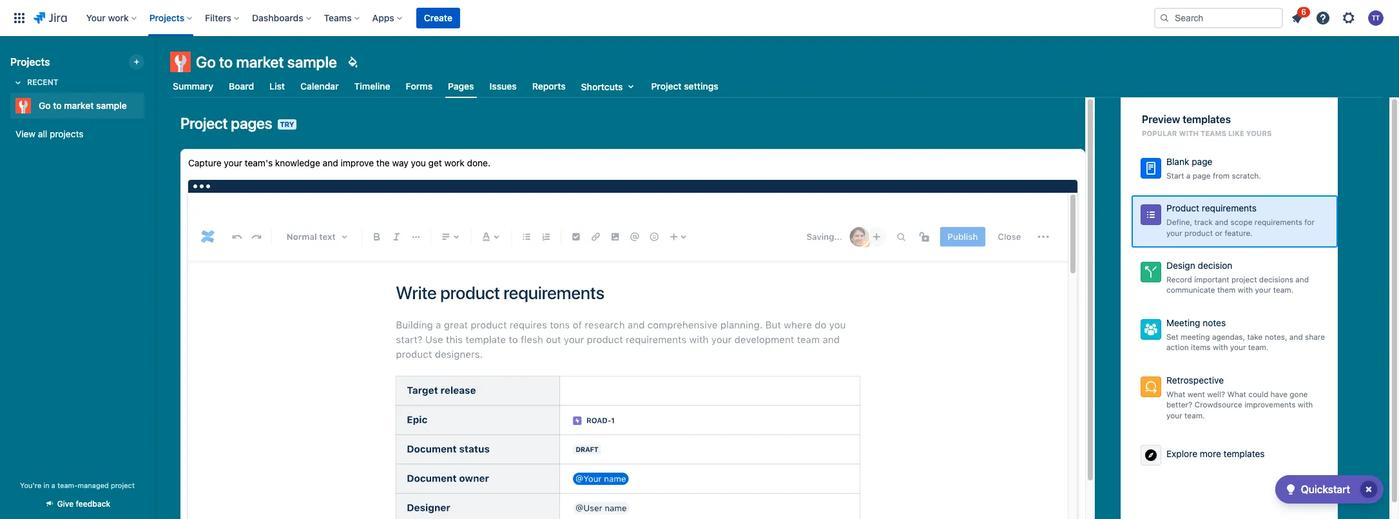 Task type: locate. For each thing, give the bounding box(es) containing it.
0 horizontal spatial projects
[[10, 56, 50, 68]]

sample
[[287, 53, 337, 71], [96, 100, 127, 111]]

0 vertical spatial page
[[1192, 156, 1213, 167]]

and right decisions in the bottom right of the page
[[1296, 275, 1310, 284]]

in
[[43, 481, 49, 489]]

scope
[[1231, 217, 1253, 227]]

0 vertical spatial work
[[108, 12, 129, 23]]

your inside meeting notes set meeting agendas, take notes, and share action items with your team.
[[1231, 343, 1247, 352]]

your down better?
[[1167, 411, 1183, 420]]

team.
[[1274, 285, 1294, 295], [1249, 343, 1269, 352], [1185, 411, 1205, 420]]

well?
[[1208, 389, 1226, 399]]

notes
[[1203, 317, 1226, 328]]

project settings
[[652, 81, 719, 92]]

1 vertical spatial requirements
[[1255, 217, 1303, 227]]

team. inside meeting notes set meeting agendas, take notes, and share action items with your team.
[[1249, 343, 1269, 352]]

0 horizontal spatial what
[[1167, 389, 1186, 399]]

team. inside design decision record important project decisions and communicate them with your team.
[[1274, 285, 1294, 295]]

0 horizontal spatial go
[[39, 100, 51, 111]]

0 horizontal spatial to
[[53, 100, 62, 111]]

issues link
[[487, 75, 520, 98]]

from
[[1213, 171, 1230, 180]]

add to starred image
[[141, 98, 156, 113]]

page left from
[[1193, 171, 1211, 180]]

page right blank
[[1192, 156, 1213, 167]]

dismiss quickstart image
[[1359, 479, 1380, 500]]

0 horizontal spatial a
[[51, 481, 55, 489]]

1 horizontal spatial go to market sample
[[196, 53, 337, 71]]

with
[[1180, 129, 1199, 137], [1238, 285, 1254, 295], [1213, 343, 1229, 352], [1298, 400, 1314, 410]]

knowledge
[[275, 157, 320, 168]]

0 vertical spatial project
[[652, 81, 682, 92]]

2 vertical spatial team.
[[1185, 411, 1205, 420]]

go up summary
[[196, 53, 216, 71]]

project down summary link at the left of page
[[181, 114, 228, 132]]

0 vertical spatial project
[[1232, 275, 1258, 284]]

your inside design decision record important project decisions and communicate them with your team.
[[1256, 285, 1272, 295]]

1 vertical spatial to
[[53, 100, 62, 111]]

0 vertical spatial projects
[[149, 12, 184, 23]]

you're in a team-managed project
[[20, 481, 135, 489]]

quickstart button
[[1276, 475, 1384, 504]]

product requirements image
[[1144, 207, 1159, 223]]

pages
[[448, 80, 474, 91]]

and left share
[[1290, 332, 1304, 342]]

what up better?
[[1167, 389, 1186, 399]]

templates right more
[[1224, 448, 1265, 459]]

1 horizontal spatial project
[[652, 81, 682, 92]]

you're
[[20, 481, 41, 489]]

managed
[[78, 481, 109, 489]]

0 vertical spatial team.
[[1274, 285, 1294, 295]]

projects up the sidebar navigation image
[[149, 12, 184, 23]]

with right them
[[1238, 285, 1254, 295]]

go to market sample up list
[[196, 53, 337, 71]]

1 vertical spatial projects
[[10, 56, 50, 68]]

search image
[[1160, 13, 1170, 23]]

apps button
[[369, 8, 407, 28]]

projects
[[50, 128, 83, 139]]

projects
[[149, 12, 184, 23], [10, 56, 50, 68]]

0 horizontal spatial sample
[[96, 100, 127, 111]]

project left settings
[[652, 81, 682, 92]]

1 horizontal spatial a
[[1187, 171, 1191, 180]]

your down decisions in the bottom right of the page
[[1256, 285, 1272, 295]]

decision
[[1198, 260, 1233, 271]]

1 horizontal spatial market
[[236, 53, 284, 71]]

what
[[1167, 389, 1186, 399], [1228, 389, 1247, 399]]

1 vertical spatial sample
[[96, 100, 127, 111]]

set
[[1167, 332, 1179, 342]]

1 horizontal spatial team.
[[1249, 343, 1269, 352]]

calendar link
[[298, 75, 341, 98]]

1 vertical spatial work
[[445, 157, 465, 168]]

forms
[[406, 81, 433, 92]]

items
[[1191, 343, 1211, 352]]

to
[[219, 53, 233, 71], [53, 100, 62, 111]]

0 vertical spatial go to market sample
[[196, 53, 337, 71]]

requirements left for
[[1255, 217, 1303, 227]]

6
[[1302, 7, 1307, 17]]

0 horizontal spatial team.
[[1185, 411, 1205, 420]]

blank image
[[1144, 161, 1159, 176]]

requirements up scope
[[1202, 203, 1257, 214]]

templates up teams
[[1183, 113, 1231, 125]]

page
[[1192, 156, 1213, 167], [1193, 171, 1211, 180]]

banner containing your work
[[0, 0, 1400, 36]]

[object object] confluence template image
[[188, 193, 1068, 519]]

0 vertical spatial a
[[1187, 171, 1191, 180]]

0 vertical spatial sample
[[287, 53, 337, 71]]

project up them
[[1232, 275, 1258, 284]]

1 vertical spatial templates
[[1224, 448, 1265, 459]]

your profile and settings image
[[1369, 10, 1384, 26]]

team. down decisions in the bottom right of the page
[[1274, 285, 1294, 295]]

0 horizontal spatial go to market sample
[[39, 100, 127, 111]]

1 vertical spatial team.
[[1249, 343, 1269, 352]]

market up list
[[236, 53, 284, 71]]

a right in
[[51, 481, 55, 489]]

project
[[1232, 275, 1258, 284], [111, 481, 135, 489]]

market
[[236, 53, 284, 71], [64, 100, 94, 111]]

quickstart
[[1302, 484, 1351, 495]]

go
[[196, 53, 216, 71], [39, 100, 51, 111]]

blank
[[1167, 156, 1190, 167]]

with down "agendas,"
[[1213, 343, 1229, 352]]

your down the define,
[[1167, 228, 1183, 238]]

sample up calendar
[[287, 53, 337, 71]]

your inside the retrospective what went well? what could have gone better? crowdsource improvements with your team.
[[1167, 411, 1183, 420]]

1 vertical spatial go to market sample
[[39, 100, 127, 111]]

0 horizontal spatial project
[[111, 481, 135, 489]]

to up board
[[219, 53, 233, 71]]

1 horizontal spatial project
[[1232, 275, 1258, 284]]

2 what from the left
[[1228, 389, 1247, 399]]

1 what from the left
[[1167, 389, 1186, 399]]

1 horizontal spatial sample
[[287, 53, 337, 71]]

project for project pages
[[181, 114, 228, 132]]

0 horizontal spatial market
[[64, 100, 94, 111]]

requirements
[[1202, 203, 1257, 214], [1255, 217, 1303, 227]]

1 vertical spatial page
[[1193, 171, 1211, 180]]

work right your
[[108, 12, 129, 23]]

0 vertical spatial to
[[219, 53, 233, 71]]

jira image
[[34, 10, 67, 26], [34, 10, 67, 26]]

view all projects
[[15, 128, 83, 139]]

create
[[424, 12, 453, 23]]

project pages
[[181, 114, 272, 132]]

work
[[108, 12, 129, 23], [445, 157, 465, 168]]

your left team's
[[224, 157, 242, 168]]

pages
[[231, 114, 272, 132]]

templates inside button
[[1224, 448, 1265, 459]]

your
[[224, 157, 242, 168], [1167, 228, 1183, 238], [1256, 285, 1272, 295], [1231, 343, 1247, 352], [1167, 411, 1183, 420]]

0 vertical spatial templates
[[1183, 113, 1231, 125]]

1 vertical spatial market
[[64, 100, 94, 111]]

the
[[376, 157, 390, 168]]

2 horizontal spatial team.
[[1274, 285, 1294, 295]]

1 vertical spatial a
[[51, 481, 55, 489]]

way
[[392, 157, 409, 168]]

to down the recent
[[53, 100, 62, 111]]

create project image
[[132, 57, 142, 67]]

team. inside the retrospective what went well? what could have gone better? crowdsource improvements with your team.
[[1185, 411, 1205, 420]]

and up the or
[[1216, 217, 1229, 227]]

go to market sample
[[196, 53, 337, 71], [39, 100, 127, 111]]

team. down better?
[[1185, 411, 1205, 420]]

went
[[1188, 389, 1206, 399]]

1 vertical spatial project
[[181, 114, 228, 132]]

0 horizontal spatial work
[[108, 12, 129, 23]]

0 horizontal spatial project
[[181, 114, 228, 132]]

0 vertical spatial go
[[196, 53, 216, 71]]

with inside the retrospective what went well? what could have gone better? crowdsource improvements with your team.
[[1298, 400, 1314, 410]]

what right well?
[[1228, 389, 1247, 399]]

decisions
[[1260, 275, 1294, 284]]

project right managed
[[111, 481, 135, 489]]

agendas,
[[1213, 332, 1246, 342]]

work inside dropdown button
[[108, 12, 129, 23]]

banner
[[0, 0, 1400, 36]]

tab list
[[162, 75, 1392, 98]]

1 vertical spatial go
[[39, 100, 51, 111]]

projects up the recent
[[10, 56, 50, 68]]

with inside design decision record important project decisions and communicate them with your team.
[[1238, 285, 1254, 295]]

team. down 'take'
[[1249, 343, 1269, 352]]

or
[[1216, 228, 1223, 238]]

tab list containing pages
[[162, 75, 1392, 98]]

with left teams
[[1180, 129, 1199, 137]]

calendar
[[301, 81, 339, 92]]

and
[[323, 157, 338, 168], [1216, 217, 1229, 227], [1296, 275, 1310, 284], [1290, 332, 1304, 342]]

projects inside popup button
[[149, 12, 184, 23]]

forms link
[[403, 75, 435, 98]]

go down the recent
[[39, 100, 51, 111]]

and inside product requirements define, track and scope requirements for your product or feature.
[[1216, 217, 1229, 227]]

dashboards button
[[248, 8, 316, 28]]

go to market sample up view all projects link
[[39, 100, 127, 111]]

with down gone
[[1298, 400, 1314, 410]]

1 horizontal spatial what
[[1228, 389, 1247, 399]]

a inside blank page start a page from scratch.
[[1187, 171, 1191, 180]]

1 horizontal spatial projects
[[149, 12, 184, 23]]

product
[[1185, 228, 1214, 238]]

work right get
[[445, 157, 465, 168]]

your down "agendas,"
[[1231, 343, 1247, 352]]

sample left 'add to starred' icon
[[96, 100, 127, 111]]

teams
[[1201, 129, 1227, 137]]

templates
[[1183, 113, 1231, 125], [1224, 448, 1265, 459]]

a right "start"
[[1187, 171, 1191, 180]]

market up view all projects link
[[64, 100, 94, 111]]

feedback
[[76, 499, 110, 509]]



Task type: describe. For each thing, give the bounding box(es) containing it.
and left the improve
[[323, 157, 338, 168]]

better?
[[1167, 400, 1193, 410]]

meeting
[[1167, 317, 1201, 328]]

Search field
[[1155, 8, 1284, 28]]

1 horizontal spatial go
[[196, 53, 216, 71]]

retrospective image
[[1144, 379, 1159, 395]]

timeline
[[354, 81, 390, 92]]

go to market sample link
[[10, 93, 139, 119]]

action
[[1167, 343, 1189, 352]]

explore
[[1167, 448, 1198, 459]]

project settings link
[[649, 75, 721, 98]]

explore more templates button
[[1132, 436, 1339, 474]]

and inside design decision record important project decisions and communicate them with your team.
[[1296, 275, 1310, 284]]

your work
[[86, 12, 129, 23]]

preview templates popular with teams like yours
[[1143, 113, 1272, 137]]

try
[[280, 120, 294, 128]]

templates inside preview templates popular with teams like yours
[[1183, 113, 1231, 125]]

popular
[[1143, 129, 1178, 137]]

your inside product requirements define, track and scope requirements for your product or feature.
[[1167, 228, 1183, 238]]

more image
[[1144, 447, 1159, 463]]

define,
[[1167, 217, 1193, 227]]

and inside meeting notes set meeting agendas, take notes, and share action items with your team.
[[1290, 332, 1304, 342]]

product
[[1167, 203, 1200, 214]]

capture your team's knowledge and improve the way you get work done.
[[188, 157, 491, 168]]

improve
[[341, 157, 374, 168]]

teams
[[324, 12, 352, 23]]

communicate
[[1167, 285, 1216, 295]]

reports link
[[530, 75, 568, 98]]

more
[[1200, 448, 1222, 459]]

like
[[1229, 129, 1245, 137]]

meeting notes image
[[1144, 322, 1159, 337]]

0 vertical spatial market
[[236, 53, 284, 71]]

team's
[[245, 157, 273, 168]]

check image
[[1284, 482, 1299, 497]]

done.
[[467, 157, 491, 168]]

project inside design decision record important project decisions and communicate them with your team.
[[1232, 275, 1258, 284]]

meeting notes set meeting agendas, take notes, and share action items with your team.
[[1167, 317, 1326, 352]]

scratch.
[[1232, 171, 1262, 180]]

sidebar navigation image
[[141, 52, 169, 77]]

summary
[[173, 81, 213, 92]]

issues
[[490, 81, 517, 92]]

apps
[[372, 12, 394, 23]]

explore more templates
[[1167, 448, 1265, 459]]

take
[[1248, 332, 1263, 342]]

give feedback button
[[37, 493, 118, 515]]

with inside preview templates popular with teams like yours
[[1180, 129, 1199, 137]]

give
[[57, 499, 74, 509]]

team. for retrospective
[[1185, 411, 1205, 420]]

appswitcher icon image
[[12, 10, 27, 26]]

retrospective
[[1167, 375, 1225, 386]]

view
[[15, 128, 36, 139]]

project for project settings
[[652, 81, 682, 92]]

create button
[[416, 8, 460, 28]]

list link
[[267, 75, 288, 98]]

product requirements define, track and scope requirements for your product or feature.
[[1167, 203, 1315, 238]]

1 vertical spatial project
[[111, 481, 135, 489]]

board
[[229, 81, 254, 92]]

gone
[[1290, 389, 1308, 399]]

0 vertical spatial requirements
[[1202, 203, 1257, 214]]

reports
[[532, 81, 566, 92]]

improvements
[[1245, 400, 1296, 410]]

primary element
[[8, 0, 1155, 36]]

get
[[429, 157, 442, 168]]

summary link
[[170, 75, 216, 98]]

list
[[270, 81, 285, 92]]

notifications image
[[1290, 10, 1306, 26]]

settings image
[[1342, 10, 1357, 26]]

decision image
[[1144, 264, 1159, 280]]

meeting
[[1181, 332, 1211, 342]]

view all projects link
[[10, 123, 144, 146]]

collapse recent projects image
[[10, 75, 26, 90]]

1 horizontal spatial to
[[219, 53, 233, 71]]

1 horizontal spatial work
[[445, 157, 465, 168]]

set background color image
[[345, 54, 360, 70]]

for
[[1305, 217, 1315, 227]]

retrospective what went well? what could have gone better? crowdsource improvements with your team.
[[1167, 375, 1314, 420]]

preview
[[1143, 113, 1181, 125]]

help image
[[1316, 10, 1331, 26]]

design
[[1167, 260, 1196, 271]]

have
[[1271, 389, 1288, 399]]

filters button
[[201, 8, 244, 28]]

you
[[411, 157, 426, 168]]

capture
[[188, 157, 222, 168]]

filters
[[205, 12, 232, 23]]

your
[[86, 12, 106, 23]]

dashboards
[[252, 12, 303, 23]]

with inside meeting notes set meeting agendas, take notes, and share action items with your team.
[[1213, 343, 1229, 352]]

give feedback
[[57, 499, 110, 509]]

board link
[[226, 75, 257, 98]]

could
[[1249, 389, 1269, 399]]

your work button
[[82, 8, 142, 28]]

projects button
[[146, 8, 197, 28]]

crowdsource
[[1195, 400, 1243, 410]]

all
[[38, 128, 47, 139]]

track
[[1195, 217, 1213, 227]]

important
[[1195, 275, 1230, 284]]

team. for meeting notes
[[1249, 343, 1269, 352]]

team-
[[57, 481, 78, 489]]

notes,
[[1265, 332, 1288, 342]]

design decision record important project decisions and communicate them with your team.
[[1167, 260, 1310, 295]]

settings
[[684, 81, 719, 92]]

share
[[1306, 332, 1326, 342]]

yours
[[1247, 129, 1272, 137]]



Task type: vqa. For each thing, say whether or not it's contained in the screenshot.
Settings image on the right
yes



